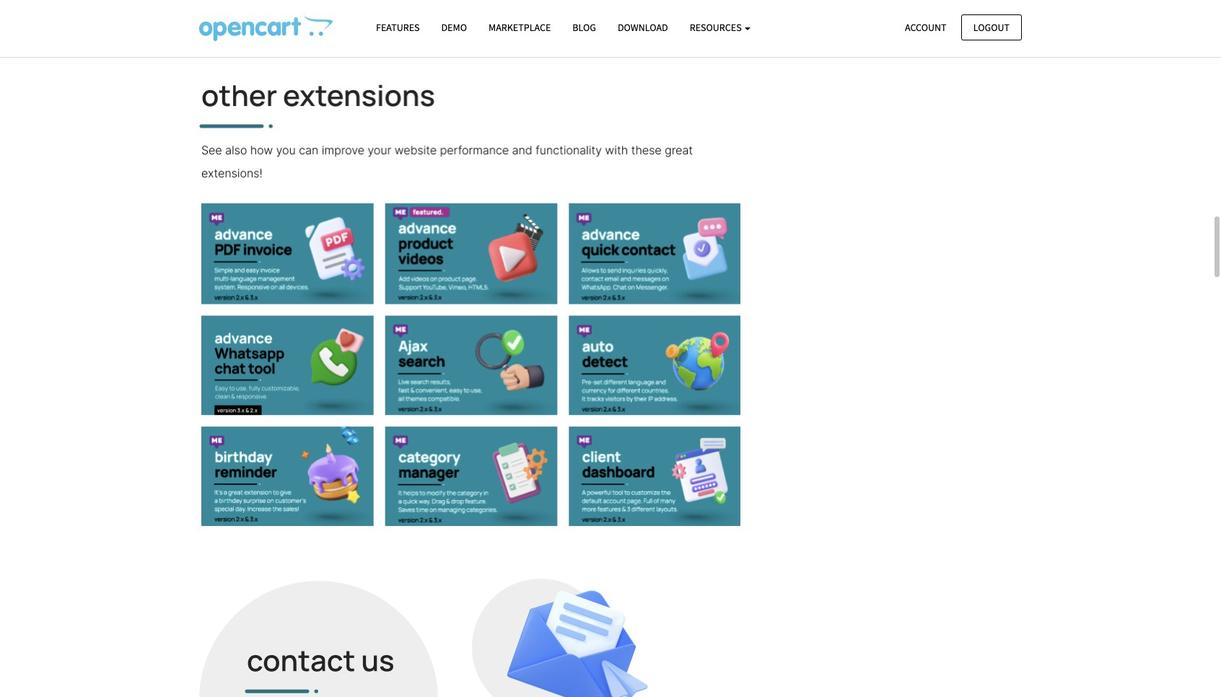Task type: describe. For each thing, give the bounding box(es) containing it.
features link
[[365, 15, 431, 41]]

download
[[618, 21, 668, 34]]

features
[[376, 21, 420, 34]]

blog
[[573, 21, 596, 34]]

demo link
[[431, 15, 478, 41]]

marketplace link
[[478, 15, 562, 41]]

opencart - quick admin search image
[[199, 15, 333, 41]]

account link
[[893, 14, 959, 40]]

download link
[[607, 15, 679, 41]]



Task type: locate. For each thing, give the bounding box(es) containing it.
resources link
[[679, 15, 762, 41]]

blog link
[[562, 15, 607, 41]]

marketplace
[[489, 21, 551, 34]]

logout link
[[961, 14, 1022, 40]]

logout
[[974, 21, 1010, 34]]

account
[[905, 21, 947, 34]]

demo
[[441, 21, 467, 34]]

resources
[[690, 21, 744, 34]]



Task type: vqa. For each thing, say whether or not it's contained in the screenshot.
the right THE INTEGRATION
no



